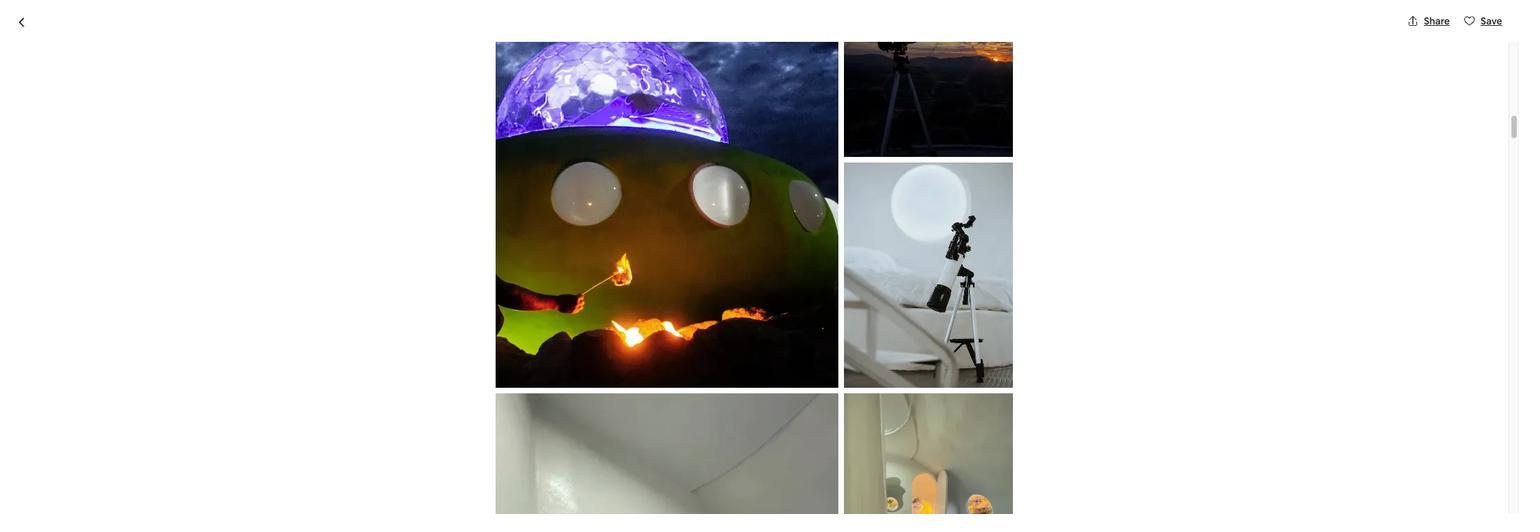 Task type: vqa. For each thing, say whether or not it's contained in the screenshot.
UFO GUADALUPE IMAGE 2
yes



Task type: describe. For each thing, give the bounding box(es) containing it.
taxes
[[959, 457, 983, 469]]

ufo
[[364, 71, 401, 95]]

hosted
[[452, 418, 503, 438]]

share
[[1425, 15, 1451, 27]]

1 vertical spatial superhost
[[449, 497, 503, 512]]

$337 total before taxes
[[902, 437, 983, 469]]

ufo guadalupe image 3 image
[[760, 270, 950, 397]]

before
[[927, 457, 957, 469]]

beds
[[492, 442, 518, 457]]

2
[[484, 442, 490, 457]]

dialog containing share
[[0, 0, 1520, 515]]

de
[[640, 101, 652, 114]]

ufo guadalupe image 1 image
[[364, 133, 755, 397]]

ufo guadalupe superhost · francisco zarco (valle de guadalupe), baja california, mexico
[[364, 71, 816, 116]]

bath
[[533, 442, 556, 457]]

california,
[[734, 101, 781, 114]]

ufo guadalupe image 2 image
[[760, 133, 950, 265]]

share button
[[1402, 9, 1456, 33]]

· inside "entire place hosted by ufo 2 beds · 1 bath"
[[521, 442, 523, 457]]

$337
[[902, 437, 937, 456]]

1
[[526, 442, 530, 457]]

save button
[[1459, 9, 1508, 33]]



Task type: locate. For each thing, give the bounding box(es) containing it.
ufo is a superhost. learn more about ufo. image
[[781, 419, 820, 458], [781, 419, 820, 458]]

mexico
[[783, 101, 816, 114]]

·
[[530, 101, 532, 116], [521, 442, 523, 457]]

(valle
[[613, 101, 638, 114]]

1 horizontal spatial ·
[[530, 101, 532, 116]]

ufo guadalupe image 4 image
[[956, 133, 1146, 265]]

guadalupe
[[405, 71, 498, 95]]

listing image 7 image
[[496, 0, 839, 388], [496, 0, 839, 388]]

baja
[[713, 101, 732, 114]]

place
[[409, 418, 449, 438]]

0 horizontal spatial ·
[[521, 442, 523, 457]]

· inside ufo guadalupe superhost · francisco zarco (valle de guadalupe), baja california, mexico
[[530, 101, 532, 116]]

listing image 9 image
[[845, 163, 1013, 388], [845, 163, 1013, 388]]

listing image 11 image
[[845, 394, 1013, 515], [845, 394, 1013, 515]]

superhost
[[478, 101, 524, 114], [449, 497, 503, 512]]

save
[[1481, 15, 1503, 27]]

dialog
[[0, 0, 1520, 515]]

Start your search search field
[[650, 11, 859, 45]]

is
[[430, 497, 438, 512]]

zarco
[[584, 101, 611, 114]]

superhost down guadalupe
[[478, 101, 524, 114]]

a
[[440, 497, 446, 512]]

francisco zarco (valle de guadalupe), baja california, mexico button
[[538, 99, 816, 116]]

0 vertical spatial ·
[[530, 101, 532, 116]]

ufo
[[408, 497, 427, 512]]

guadalupe),
[[654, 101, 711, 114]]

superhost inside ufo guadalupe superhost · francisco zarco (valle de guadalupe), baja california, mexico
[[478, 101, 524, 114]]

0 vertical spatial superhost
[[478, 101, 524, 114]]

francisco
[[538, 101, 582, 114]]

ufo is a superhost
[[408, 497, 503, 512]]

listing image 8 image
[[845, 0, 1013, 157], [845, 0, 1013, 157]]

· left 1
[[521, 442, 523, 457]]

1 vertical spatial ·
[[521, 442, 523, 457]]

by ufo
[[506, 418, 553, 438]]

entire
[[364, 418, 406, 438]]

listing image 10 image
[[496, 394, 839, 515], [496, 394, 839, 515]]

ufo guadalupe image 5 image
[[956, 270, 1146, 397]]

· left francisco
[[530, 101, 532, 116]]

entire place hosted by ufo 2 beds · 1 bath
[[364, 418, 556, 457]]

total
[[902, 457, 925, 469]]

superhost right a
[[449, 497, 503, 512]]



